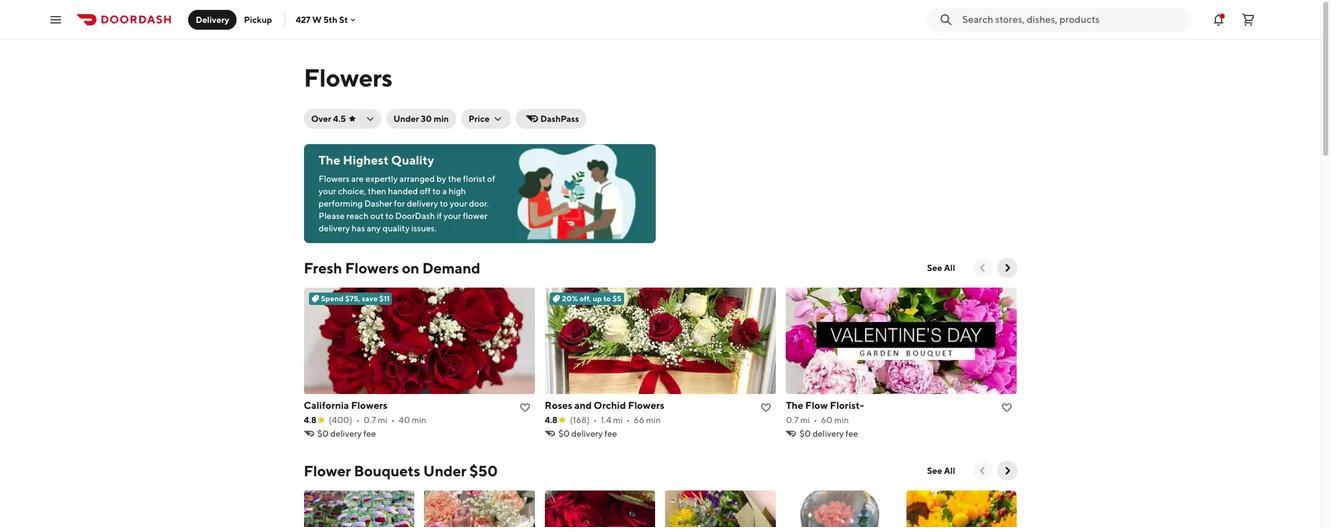 Task type: vqa. For each thing, say whether or not it's contained in the screenshot.
Add Special Instructions button
no



Task type: locate. For each thing, give the bounding box(es) containing it.
0.7 left 60
[[786, 416, 799, 425]]

out
[[370, 211, 384, 221]]

flowers are expertly arranged by the florist of your choice, then handed off to a high performing dasher for delivery to your door. please reach out to doordash if your flower delivery has any quality issues.
[[319, 174, 495, 233]]

your up performing
[[319, 186, 336, 196]]

0 vertical spatial all
[[944, 263, 955, 273]]

florist
[[463, 174, 486, 184]]

•
[[356, 416, 360, 425], [391, 416, 395, 425], [593, 416, 597, 425], [627, 416, 630, 425], [814, 416, 817, 425]]

$​0 delivery fee down (168)
[[559, 429, 617, 439]]

delivery down 60
[[813, 429, 844, 439]]

$​0
[[317, 429, 329, 439], [559, 429, 570, 439], [800, 429, 811, 439]]

see all link
[[920, 258, 963, 278], [920, 461, 963, 481]]

$​0 delivery fee down (400)
[[317, 429, 376, 439]]

1 horizontal spatial $​0 delivery fee
[[559, 429, 617, 439]]

1 horizontal spatial the
[[786, 400, 803, 412]]

• right (400)
[[356, 416, 360, 425]]

• left 60
[[814, 416, 817, 425]]

save
[[362, 294, 378, 303]]

2 all from the top
[[944, 466, 955, 476]]

2 4.8 from the left
[[545, 416, 558, 425]]

delivery down (400)
[[330, 429, 362, 439]]

your
[[319, 186, 336, 196], [450, 199, 467, 209], [444, 211, 461, 221]]

1 previous button of carousel image from the top
[[976, 262, 989, 274]]

your down high
[[450, 199, 467, 209]]

quality
[[391, 153, 434, 167]]

mi
[[378, 416, 388, 425], [613, 416, 623, 425], [800, 416, 810, 425]]

min inside the flow florist- 0.7 mi • 60 min
[[834, 416, 849, 425]]

1 see from the top
[[927, 263, 942, 273]]

2 see all from the top
[[927, 466, 955, 476]]

2 • from the left
[[391, 416, 395, 425]]

mi right 1.4
[[613, 416, 623, 425]]

1 all from the top
[[944, 263, 955, 273]]

flow
[[805, 400, 828, 412]]

to down a at the top left of page
[[440, 199, 448, 209]]

3 $​0 delivery fee from the left
[[800, 429, 858, 439]]

1 mi from the left
[[378, 416, 388, 425]]

• left 66
[[627, 416, 630, 425]]

0 vertical spatial under
[[394, 114, 419, 124]]

min inside button
[[434, 114, 449, 124]]

under
[[394, 114, 419, 124], [423, 463, 466, 480]]

see all
[[927, 263, 955, 273], [927, 466, 955, 476]]

issues.
[[411, 224, 437, 233]]

0 horizontal spatial the
[[319, 153, 340, 167]]

0.7 down california flowers
[[363, 416, 376, 425]]

highest
[[343, 153, 389, 167]]

0 items, open order cart image
[[1241, 12, 1256, 27]]

0 vertical spatial the
[[319, 153, 340, 167]]

• left 40
[[391, 416, 395, 425]]

0.7
[[363, 416, 376, 425], [786, 416, 799, 425]]

flowers up 66
[[628, 400, 664, 412]]

fee down 1.4
[[605, 429, 617, 439]]

0.7 inside the flow florist- 0.7 mi • 60 min
[[786, 416, 799, 425]]

all
[[944, 263, 955, 273], [944, 466, 955, 476]]

• 1.4 mi • 66 min
[[593, 416, 661, 425]]

4.8 down california
[[304, 416, 317, 425]]

2 previous button of carousel image from the top
[[976, 465, 989, 477]]

min
[[434, 114, 449, 124], [412, 416, 426, 425], [646, 416, 661, 425], [834, 416, 849, 425]]

all left next button of carousel image in the right of the page
[[944, 263, 955, 273]]

$​0 delivery fee down 60
[[800, 429, 858, 439]]

0 horizontal spatial 0.7
[[363, 416, 376, 425]]

1 vertical spatial see all link
[[920, 461, 963, 481]]

to right out
[[385, 211, 394, 221]]

$75,
[[345, 294, 360, 303]]

0 horizontal spatial fee
[[363, 429, 376, 439]]

under inside button
[[394, 114, 419, 124]]

30
[[421, 114, 432, 124]]

delivery
[[407, 199, 438, 209], [319, 224, 350, 233], [330, 429, 362, 439], [572, 429, 603, 439], [813, 429, 844, 439]]

2 horizontal spatial fee
[[846, 429, 858, 439]]

1 fee from the left
[[363, 429, 376, 439]]

flowers inside flowers are expertly arranged by the florist of your choice, then handed off to a high performing dasher for delivery to your door. please reach out to doordash if your flower delivery has any quality issues.
[[319, 174, 350, 184]]

mi down the flow
[[800, 416, 810, 425]]

1 vertical spatial all
[[944, 466, 955, 476]]

the highest quality
[[319, 153, 434, 167]]

2 horizontal spatial $​0 delivery fee
[[800, 429, 858, 439]]

florist-
[[830, 400, 864, 412]]

427
[[296, 15, 310, 24]]

4.8
[[304, 416, 317, 425], [545, 416, 558, 425]]

5 • from the left
[[814, 416, 817, 425]]

see all link for demand
[[920, 258, 963, 278]]

1 see all link from the top
[[920, 258, 963, 278]]

2 mi from the left
[[613, 416, 623, 425]]

$​0 delivery fee
[[317, 429, 376, 439], [559, 429, 617, 439], [800, 429, 858, 439]]

doordash
[[395, 211, 435, 221]]

price button
[[461, 109, 511, 129]]

and
[[574, 400, 592, 412]]

previous button of carousel image left next button of carousel icon
[[976, 465, 989, 477]]

0 horizontal spatial under
[[394, 114, 419, 124]]

0 vertical spatial see all link
[[920, 258, 963, 278]]

$​0 down california
[[317, 429, 329, 439]]

the left highest
[[319, 153, 340, 167]]

1 vertical spatial see
[[927, 466, 942, 476]]

2 fee from the left
[[605, 429, 617, 439]]

0 horizontal spatial $​0
[[317, 429, 329, 439]]

$​0 down the flow florist- 0.7 mi • 60 min
[[800, 429, 811, 439]]

your right if
[[444, 211, 461, 221]]

0 horizontal spatial $​0 delivery fee
[[317, 429, 376, 439]]

open menu image
[[48, 12, 63, 27]]

flowers
[[304, 63, 392, 92], [319, 174, 350, 184], [345, 259, 399, 277], [351, 400, 388, 412], [628, 400, 664, 412]]

delivery down (168)
[[572, 429, 603, 439]]

min right 66
[[646, 416, 661, 425]]

1 $​0 delivery fee from the left
[[317, 429, 376, 439]]

under 30 min button
[[386, 109, 456, 129]]

flowers up '• 0.7 mi • 40 min'
[[351, 400, 388, 412]]

2 vertical spatial your
[[444, 211, 461, 221]]

the for the flow florist- 0.7 mi • 60 min
[[786, 400, 803, 412]]

of
[[487, 174, 495, 184]]

roses
[[545, 400, 572, 412]]

1 vertical spatial previous button of carousel image
[[976, 465, 989, 477]]

the
[[319, 153, 340, 167], [786, 400, 803, 412]]

1 horizontal spatial 0.7
[[786, 416, 799, 425]]

flower
[[304, 463, 351, 480]]

to
[[432, 186, 441, 196], [440, 199, 448, 209], [385, 211, 394, 221], [604, 294, 611, 303]]

1 horizontal spatial fee
[[605, 429, 617, 439]]

min right 30
[[434, 114, 449, 124]]

1 see all from the top
[[927, 263, 955, 273]]

under 30 min
[[394, 114, 449, 124]]

0 horizontal spatial mi
[[378, 416, 388, 425]]

1 horizontal spatial 4.8
[[545, 416, 558, 425]]

previous button of carousel image left next button of carousel image in the right of the page
[[976, 262, 989, 274]]

fresh flowers on demand link
[[304, 258, 480, 278]]

min right 60
[[834, 416, 849, 425]]

mi left 40
[[378, 416, 388, 425]]

fee down florist-
[[846, 429, 858, 439]]

$​0 delivery fee for and
[[559, 429, 617, 439]]

previous button of carousel image
[[976, 262, 989, 274], [976, 465, 989, 477]]

2 horizontal spatial $​0
[[800, 429, 811, 439]]

0 horizontal spatial 4.8
[[304, 416, 317, 425]]

$11
[[379, 294, 390, 303]]

1 horizontal spatial $​0
[[559, 429, 570, 439]]

$​0 delivery fee for flowers
[[317, 429, 376, 439]]

2 $​0 delivery fee from the left
[[559, 429, 617, 439]]

1 4.8 from the left
[[304, 416, 317, 425]]

4.8 down roses
[[545, 416, 558, 425]]

fee down '• 0.7 mi • 40 min'
[[363, 429, 376, 439]]

handed
[[388, 186, 418, 196]]

see all for fresh flowers on demand
[[927, 263, 955, 273]]

1 $​0 from the left
[[317, 429, 329, 439]]

flowers up over 4.5 button
[[304, 63, 392, 92]]

2 0.7 from the left
[[786, 416, 799, 425]]

spend $75, save $11
[[321, 294, 390, 303]]

all left next button of carousel icon
[[944, 466, 955, 476]]

1 vertical spatial see all
[[927, 466, 955, 476]]

see
[[927, 263, 942, 273], [927, 466, 942, 476]]

2 see all link from the top
[[920, 461, 963, 481]]

the inside the flow florist- 0.7 mi • 60 min
[[786, 400, 803, 412]]

under left $50
[[423, 463, 466, 480]]

dashpass
[[540, 114, 579, 124]]

$​0 down roses
[[559, 429, 570, 439]]

2 $​0 from the left
[[559, 429, 570, 439]]

0 vertical spatial see all
[[927, 263, 955, 273]]

under left 30
[[394, 114, 419, 124]]

1 horizontal spatial mi
[[613, 416, 623, 425]]

roses and orchid flowers
[[545, 400, 664, 412]]

off
[[420, 186, 431, 196]]

0 vertical spatial previous button of carousel image
[[976, 262, 989, 274]]

min right 40
[[412, 416, 426, 425]]

fresh flowers on demand
[[304, 259, 480, 277]]

2 horizontal spatial mi
[[800, 416, 810, 425]]

by
[[437, 174, 446, 184]]

has
[[352, 224, 365, 233]]

pickup button
[[237, 10, 280, 29]]

the left the flow
[[786, 400, 803, 412]]

1 vertical spatial under
[[423, 463, 466, 480]]

1 vertical spatial the
[[786, 400, 803, 412]]

60
[[821, 416, 833, 425]]

Store search: begin typing to search for stores available on DoorDash text field
[[962, 13, 1184, 26]]

bouquets
[[354, 463, 420, 480]]

0 vertical spatial see
[[927, 263, 942, 273]]

fee
[[363, 429, 376, 439], [605, 429, 617, 439], [846, 429, 858, 439]]

3 mi from the left
[[800, 416, 810, 425]]

• left 1.4
[[593, 416, 597, 425]]

2 see from the top
[[927, 466, 942, 476]]

$50
[[469, 463, 498, 480]]

flowers up choice,
[[319, 174, 350, 184]]



Task type: describe. For each thing, give the bounding box(es) containing it.
expertly
[[366, 174, 398, 184]]

delivery button
[[188, 10, 237, 29]]

high
[[449, 186, 466, 196]]

demand
[[422, 259, 480, 277]]

$5
[[612, 294, 622, 303]]

off,
[[580, 294, 591, 303]]

on
[[402, 259, 419, 277]]

see all for flower bouquets under $50
[[927, 466, 955, 476]]

arranged
[[400, 174, 435, 184]]

1 horizontal spatial under
[[423, 463, 466, 480]]

notification bell image
[[1211, 12, 1226, 27]]

mi for and
[[613, 416, 623, 425]]

next button of carousel image
[[1001, 262, 1014, 274]]

delivery for california flowers
[[330, 429, 362, 439]]

20%
[[562, 294, 578, 303]]

• 0.7 mi • 40 min
[[356, 416, 426, 425]]

4.8 for roses and orchid flowers
[[545, 416, 558, 425]]

3 $​0 from the left
[[800, 429, 811, 439]]

spend
[[321, 294, 344, 303]]

flower bouquets under $50
[[304, 463, 498, 480]]

1 • from the left
[[356, 416, 360, 425]]

66
[[634, 416, 644, 425]]

20% off, up to $5
[[562, 294, 622, 303]]

427 w 5th st button
[[296, 15, 358, 24]]

quality
[[383, 224, 410, 233]]

see all link for $50
[[920, 461, 963, 481]]

are
[[351, 174, 364, 184]]

1 vertical spatial your
[[450, 199, 467, 209]]

4.5
[[333, 114, 346, 124]]

fee for and
[[605, 429, 617, 439]]

then
[[368, 186, 386, 196]]

mi inside the flow florist- 0.7 mi • 60 min
[[800, 416, 810, 425]]

w
[[312, 15, 322, 24]]

price
[[469, 114, 490, 124]]

dashpass button
[[516, 109, 587, 129]]

1 0.7 from the left
[[363, 416, 376, 425]]

40
[[399, 416, 410, 425]]

all for demand
[[944, 263, 955, 273]]

over 4.5
[[311, 114, 346, 124]]

california flowers
[[304, 400, 388, 412]]

the flow florist- 0.7 mi • 60 min
[[786, 400, 864, 425]]

flower
[[463, 211, 488, 221]]

the
[[448, 174, 461, 184]]

if
[[437, 211, 442, 221]]

previous button of carousel image for fresh flowers on demand
[[976, 262, 989, 274]]

0 vertical spatial your
[[319, 186, 336, 196]]

(168)
[[570, 416, 590, 425]]

(400)
[[329, 416, 352, 425]]

fresh
[[304, 259, 342, 277]]

door.
[[469, 199, 489, 209]]

pickup
[[244, 15, 272, 24]]

please
[[319, 211, 345, 221]]

see for fresh flowers on demand
[[927, 263, 942, 273]]

next button of carousel image
[[1001, 465, 1014, 477]]

delivery
[[196, 15, 229, 24]]

to left a at the top left of page
[[432, 186, 441, 196]]

fee for flowers
[[363, 429, 376, 439]]

a
[[442, 186, 447, 196]]

1.4
[[601, 416, 611, 425]]

california
[[304, 400, 349, 412]]

• inside the flow florist- 0.7 mi • 60 min
[[814, 416, 817, 425]]

the for the highest quality
[[319, 153, 340, 167]]

delivery for the flow florist-
[[813, 429, 844, 439]]

dasher
[[364, 199, 392, 209]]

st
[[339, 15, 348, 24]]

427 w 5th st
[[296, 15, 348, 24]]

3 • from the left
[[593, 416, 597, 425]]

orchid
[[594, 400, 626, 412]]

any
[[367, 224, 381, 233]]

previous button of carousel image for flower bouquets under $50
[[976, 465, 989, 477]]

delivery for roses and orchid flowers
[[572, 429, 603, 439]]

reach
[[347, 211, 369, 221]]

3 fee from the left
[[846, 429, 858, 439]]

mi for flowers
[[378, 416, 388, 425]]

5th
[[323, 15, 337, 24]]

see for flower bouquets under $50
[[927, 466, 942, 476]]

$​0 for roses
[[559, 429, 570, 439]]

flowers up save
[[345, 259, 399, 277]]

delivery down please
[[319, 224, 350, 233]]

$​0 for california
[[317, 429, 329, 439]]

over 4.5 button
[[304, 109, 381, 129]]

for
[[394, 199, 405, 209]]

4.8 for california flowers
[[304, 416, 317, 425]]

over
[[311, 114, 331, 124]]

all for $50
[[944, 466, 955, 476]]

delivery down off
[[407, 199, 438, 209]]

performing
[[319, 199, 363, 209]]

up
[[593, 294, 602, 303]]

to right up
[[604, 294, 611, 303]]

choice,
[[338, 186, 366, 196]]

4 • from the left
[[627, 416, 630, 425]]

flower bouquets under $50 link
[[304, 461, 498, 481]]



